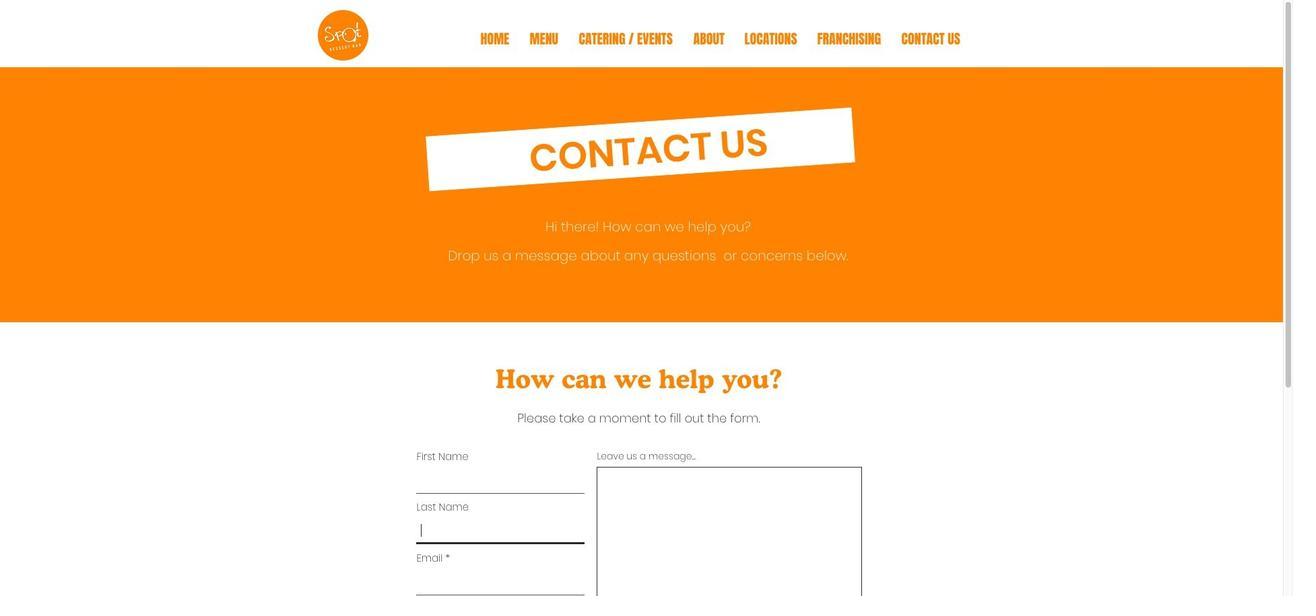 Task type: locate. For each thing, give the bounding box(es) containing it.
logo spot(light orange).png image
[[318, 10, 368, 61]]

None text field
[[597, 468, 862, 597], [416, 469, 585, 495], [416, 519, 585, 545], [597, 468, 862, 597], [416, 469, 585, 495], [416, 519, 585, 545]]

None email field
[[416, 570, 585, 597]]



